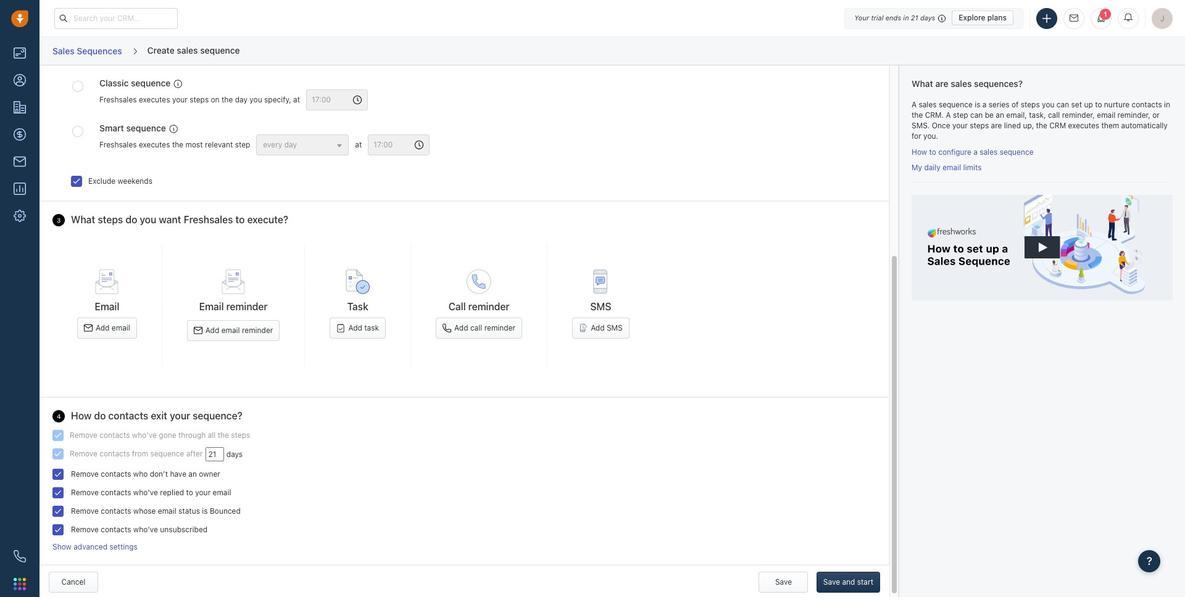 Task type: locate. For each thing, give the bounding box(es) containing it.
through
[[178, 431, 206, 440]]

to left execute?
[[236, 214, 245, 225]]

up
[[1085, 100, 1093, 109]]

1 horizontal spatial call
[[1048, 110, 1060, 120]]

at right every day button
[[355, 140, 362, 149]]

create
[[147, 45, 175, 55]]

freshsales down smart
[[99, 140, 137, 149]]

0 vertical spatial how
[[912, 147, 927, 157]]

them
[[1102, 121, 1120, 130]]

remove for remove contacts from sequence after
[[70, 449, 98, 459]]

a up once
[[946, 110, 951, 120]]

the down task,
[[1036, 121, 1048, 130]]

lined
[[1005, 121, 1021, 130]]

0 horizontal spatial can
[[971, 110, 983, 120]]

1 horizontal spatial in
[[1165, 100, 1171, 109]]

0 horizontal spatial step
[[235, 140, 250, 149]]

save inside button
[[775, 578, 792, 587]]

to
[[1095, 100, 1103, 109], [930, 147, 937, 157], [236, 214, 245, 225], [186, 488, 193, 498]]

1 horizontal spatial save
[[824, 578, 840, 587]]

Search your CRM... text field
[[54, 8, 178, 29]]

you up task,
[[1042, 100, 1055, 109]]

1 vertical spatial are
[[991, 121, 1002, 130]]

what up crm.
[[912, 78, 934, 89]]

1 email from the left
[[95, 301, 119, 313]]

set
[[1072, 100, 1082, 109]]

0 horizontal spatial are
[[936, 78, 949, 89]]

sequence
[[200, 45, 240, 55], [131, 78, 171, 88], [939, 100, 973, 109], [126, 123, 166, 133], [1000, 147, 1034, 157], [150, 449, 184, 459]]

email
[[95, 301, 119, 313], [199, 301, 224, 313]]

contacts for remove contacts who've unsubscribed
[[101, 525, 131, 535]]

add sms button
[[572, 318, 630, 339]]

contacts left from
[[100, 449, 130, 459]]

crm
[[1050, 121, 1066, 130]]

who've down remove contacts who don't have an owner
[[133, 488, 158, 498]]

step right crm.
[[953, 110, 969, 120]]

1 vertical spatial sms
[[607, 324, 623, 333]]

in
[[904, 14, 909, 22], [1165, 100, 1171, 109]]

call
[[449, 301, 466, 313]]

call down call reminder
[[470, 324, 482, 333]]

sms
[[591, 301, 612, 313], [607, 324, 623, 333]]

contacts for remove contacts who've gone through all the steps
[[100, 431, 130, 440]]

what steps do you want freshsales to execute?
[[71, 214, 288, 225]]

contacts left exit
[[108, 411, 148, 422]]

1 vertical spatial a
[[946, 110, 951, 120]]

for
[[912, 132, 922, 141]]

0 vertical spatial what
[[912, 78, 934, 89]]

1 horizontal spatial email
[[199, 301, 224, 313]]

add inside 'button'
[[454, 324, 468, 333]]

sales
[[177, 45, 198, 55], [951, 78, 972, 89], [919, 100, 937, 109], [980, 147, 998, 157]]

sales sequences link
[[52, 41, 123, 61]]

1 vertical spatial days
[[226, 450, 243, 459]]

contacts for remove contacts who don't have an owner
[[101, 470, 131, 479]]

do right 4
[[94, 411, 106, 422]]

steps
[[190, 95, 209, 104], [1021, 100, 1040, 109], [970, 121, 989, 130], [98, 214, 123, 225], [231, 431, 250, 440]]

add email reminder button
[[187, 320, 280, 341]]

reminder,
[[1062, 110, 1095, 120], [1118, 110, 1151, 120]]

0 vertical spatial a
[[983, 100, 987, 109]]

contacts up settings
[[101, 525, 131, 535]]

0 vertical spatial call
[[1048, 110, 1060, 120]]

can left the set
[[1057, 100, 1070, 109]]

0 horizontal spatial is
[[202, 507, 208, 516]]

relevant
[[205, 140, 233, 149]]

1 horizontal spatial at
[[355, 140, 362, 149]]

are down 'be'
[[991, 121, 1002, 130]]

None text field
[[306, 89, 368, 110], [368, 134, 430, 155], [306, 89, 368, 110], [368, 134, 430, 155]]

in left 21
[[904, 14, 909, 22]]

add email reminder
[[205, 326, 273, 335]]

to right up
[[1095, 100, 1103, 109]]

sequence down lined
[[1000, 147, 1034, 157]]

1 horizontal spatial is
[[975, 100, 981, 109]]

1 horizontal spatial days
[[921, 14, 936, 22]]

1 vertical spatial do
[[94, 411, 106, 422]]

days right the after
[[226, 450, 243, 459]]

how up my
[[912, 147, 927, 157]]

contacts up or in the right top of the page
[[1132, 100, 1163, 109]]

who've
[[132, 431, 157, 440], [133, 488, 158, 498], [133, 525, 158, 535]]

0 vertical spatial at
[[293, 95, 300, 104]]

0 vertical spatial are
[[936, 78, 949, 89]]

step right relevant at the top of the page
[[235, 140, 250, 149]]

an right have at the left
[[189, 470, 197, 479]]

executes down classic sequence
[[139, 95, 170, 104]]

executes down <span class=" ">sales reps can use this for prospecting and account-based selling e.g. following up with event attendees</span> icon
[[139, 140, 170, 149]]

add for email reminder
[[205, 326, 219, 335]]

call inside a sales sequence is a series of steps you can set up to nurture contacts in the crm. a step can be an email, task, call reminder, email reminder, or sms. once your steps are lined up, the crm executes them automatically for you.
[[1048, 110, 1060, 120]]

1 vertical spatial can
[[971, 110, 983, 120]]

0 horizontal spatial in
[[904, 14, 909, 22]]

exit
[[151, 411, 167, 422]]

0 vertical spatial days
[[921, 14, 936, 22]]

1 vertical spatial at
[[355, 140, 362, 149]]

2 vertical spatial freshsales
[[184, 214, 233, 225]]

add for task
[[349, 324, 362, 333]]

smart sequence
[[99, 123, 166, 133]]

sms inside button
[[607, 324, 623, 333]]

1 horizontal spatial reminder,
[[1118, 110, 1151, 120]]

4
[[57, 413, 61, 420]]

1 horizontal spatial do
[[126, 214, 137, 225]]

0 vertical spatial in
[[904, 14, 909, 22]]

call
[[1048, 110, 1060, 120], [470, 324, 482, 333]]

contacts down remove contacts who don't have an owner
[[101, 488, 131, 498]]

days right 21
[[921, 14, 936, 22]]

you left specify, at the top left of page
[[250, 95, 262, 104]]

call inside 'button'
[[470, 324, 482, 333]]

remove for remove contacts whose email status is bounced
[[71, 507, 99, 516]]

2 save from the left
[[824, 578, 840, 587]]

what right 3
[[71, 214, 95, 225]]

1 horizontal spatial you
[[250, 95, 262, 104]]

1 vertical spatial freshsales
[[99, 140, 137, 149]]

1 horizontal spatial step
[[953, 110, 969, 120]]

email up add email reminder button
[[199, 301, 224, 313]]

explore plans link
[[952, 10, 1014, 25]]

0 horizontal spatial do
[[94, 411, 106, 422]]

contacts for remove contacts from sequence after
[[100, 449, 130, 459]]

gone
[[159, 431, 176, 440]]

1 vertical spatial in
[[1165, 100, 1171, 109]]

2 email from the left
[[199, 301, 224, 313]]

sequence inside a sales sequence is a series of steps you can set up to nurture contacts in the crm. a step can be an email, task, call reminder, email reminder, or sms. once your steps are lined up, the crm executes them automatically for you.
[[939, 100, 973, 109]]

remove contacts who've unsubscribed
[[71, 525, 208, 535]]

you left want on the left top of page
[[140, 214, 156, 225]]

2 vertical spatial who've
[[133, 525, 158, 535]]

1 horizontal spatial are
[[991, 121, 1002, 130]]

2 reminder, from the left
[[1118, 110, 1151, 120]]

0 horizontal spatial what
[[71, 214, 95, 225]]

email inside a sales sequence is a series of steps you can set up to nurture contacts in the crm. a step can be an email, task, call reminder, email reminder, or sms. once your steps are lined up, the crm executes them automatically for you.
[[1097, 110, 1116, 120]]

steps down exclude
[[98, 214, 123, 225]]

the
[[222, 95, 233, 104], [912, 110, 923, 120], [1036, 121, 1048, 130], [172, 140, 183, 149], [218, 431, 229, 440]]

all
[[208, 431, 216, 440]]

days
[[921, 14, 936, 22], [226, 450, 243, 459]]

contacts left whose
[[101, 507, 131, 516]]

1 horizontal spatial day
[[284, 140, 297, 149]]

day right on
[[235, 95, 248, 104]]

your right once
[[953, 121, 968, 130]]

reminder, down the set
[[1062, 110, 1095, 120]]

how to configure a sales sequence link
[[912, 147, 1034, 157]]

add for call reminder
[[454, 324, 468, 333]]

specify,
[[264, 95, 291, 104]]

reminder down 'email reminder'
[[242, 326, 273, 335]]

your
[[172, 95, 188, 104], [953, 121, 968, 130], [170, 411, 190, 422], [195, 488, 211, 498]]

show advanced settings link
[[52, 543, 138, 552]]

phone image
[[14, 551, 26, 563]]

0 horizontal spatial you
[[140, 214, 156, 225]]

1 vertical spatial who've
[[133, 488, 158, 498]]

crm.
[[925, 110, 944, 120]]

an down series
[[996, 110, 1005, 120]]

save inside button
[[824, 578, 840, 587]]

None text field
[[206, 448, 224, 462]]

0 vertical spatial an
[[996, 110, 1005, 120]]

1 horizontal spatial a
[[946, 110, 951, 120]]

0 horizontal spatial email
[[95, 301, 119, 313]]

the up sms.
[[912, 110, 923, 120]]

0 horizontal spatial how
[[71, 411, 92, 422]]

a up 'be'
[[983, 100, 987, 109]]

your right exit
[[170, 411, 190, 422]]

1 horizontal spatial can
[[1057, 100, 1070, 109]]

remove for remove contacts who've unsubscribed
[[71, 525, 99, 535]]

a up sms.
[[912, 100, 917, 109]]

0 vertical spatial executes
[[139, 95, 170, 104]]

add for sms
[[591, 324, 605, 333]]

1 horizontal spatial what
[[912, 78, 934, 89]]

advanced
[[74, 543, 107, 552]]

0 vertical spatial is
[[975, 100, 981, 109]]

who've for unsubscribed
[[133, 525, 158, 535]]

0 vertical spatial step
[[953, 110, 969, 120]]

up,
[[1023, 121, 1034, 130]]

1
[[1104, 10, 1108, 18]]

email up add email button
[[95, 301, 119, 313]]

reminder
[[226, 301, 268, 313], [468, 301, 510, 313], [485, 324, 516, 333], [242, 326, 273, 335]]

1 horizontal spatial a
[[983, 100, 987, 109]]

0 horizontal spatial a
[[974, 147, 978, 157]]

have
[[170, 470, 186, 479]]

are up crm.
[[936, 78, 949, 89]]

1 vertical spatial a
[[974, 147, 978, 157]]

you
[[250, 95, 262, 104], [1042, 100, 1055, 109], [140, 214, 156, 225]]

0 vertical spatial day
[[235, 95, 248, 104]]

1 horizontal spatial how
[[912, 147, 927, 157]]

1 vertical spatial call
[[470, 324, 482, 333]]

sequence down gone
[[150, 449, 184, 459]]

0 vertical spatial freshsales
[[99, 95, 137, 104]]

2 vertical spatial executes
[[139, 140, 170, 149]]

what are sales sequences?
[[912, 78, 1023, 89]]

1 vertical spatial what
[[71, 214, 95, 225]]

sales up limits
[[980, 147, 998, 157]]

contacts left who
[[101, 470, 131, 479]]

email,
[[1007, 110, 1027, 120]]

most
[[186, 140, 203, 149]]

freshsales down the classic at the top left
[[99, 95, 137, 104]]

0 horizontal spatial call
[[470, 324, 482, 333]]

save button
[[759, 572, 809, 593]]

in inside a sales sequence is a series of steps you can set up to nurture contacts in the crm. a step can be an email, task, call reminder, email reminder, or sms. once your steps are lined up, the crm executes them automatically for you.
[[1165, 100, 1171, 109]]

freshsales executes your steps on the day you specify, at
[[99, 95, 300, 104]]

0 horizontal spatial an
[[189, 470, 197, 479]]

how do contacts exit your sequence?
[[71, 411, 242, 422]]

0 horizontal spatial at
[[293, 95, 300, 104]]

who've up from
[[132, 431, 157, 440]]

is left series
[[975, 100, 981, 109]]

can left 'be'
[[971, 110, 983, 120]]

0 horizontal spatial a
[[912, 100, 917, 109]]

email
[[1097, 110, 1116, 120], [943, 163, 962, 172], [112, 324, 130, 333], [221, 326, 240, 335], [213, 488, 231, 498], [158, 507, 176, 516]]

are
[[936, 78, 949, 89], [991, 121, 1002, 130]]

0 horizontal spatial day
[[235, 95, 248, 104]]

owner
[[199, 470, 220, 479]]

1 horizontal spatial an
[[996, 110, 1005, 120]]

do left want on the left top of page
[[126, 214, 137, 225]]

contacts
[[1132, 100, 1163, 109], [108, 411, 148, 422], [100, 431, 130, 440], [100, 449, 130, 459], [101, 470, 131, 479], [101, 488, 131, 498], [101, 507, 131, 516], [101, 525, 131, 535]]

0 vertical spatial who've
[[132, 431, 157, 440]]

add
[[96, 324, 110, 333], [349, 324, 362, 333], [454, 324, 468, 333], [591, 324, 605, 333], [205, 326, 219, 335]]

at right specify, at the top left of page
[[293, 95, 300, 104]]

sequence left <span class=" ">sales reps can use this for prospecting and account-based selling e.g. following up with event attendees</span> icon
[[126, 123, 166, 133]]

freshsales
[[99, 95, 137, 104], [99, 140, 137, 149], [184, 214, 233, 225]]

in up automatically
[[1165, 100, 1171, 109]]

sales right create
[[177, 45, 198, 55]]

a inside a sales sequence is a series of steps you can set up to nurture contacts in the crm. a step can be an email, task, call reminder, email reminder, or sms. once your steps are lined up, the crm executes them automatically for you.
[[983, 100, 987, 109]]

0 vertical spatial sms
[[591, 301, 612, 313]]

reminder, up automatically
[[1118, 110, 1151, 120]]

a
[[983, 100, 987, 109], [974, 147, 978, 157]]

0 horizontal spatial reminder,
[[1062, 110, 1095, 120]]

a up limits
[[974, 147, 978, 157]]

add sms
[[591, 324, 623, 333]]

sequence down what are sales sequences?
[[939, 100, 973, 109]]

sales up crm.
[[919, 100, 937, 109]]

executes down up
[[1069, 121, 1100, 130]]

0 vertical spatial do
[[126, 214, 137, 225]]

1 vertical spatial executes
[[1069, 121, 1100, 130]]

step
[[953, 110, 969, 120], [235, 140, 250, 149]]

contacts up remove contacts from sequence after
[[100, 431, 130, 440]]

steps left on
[[190, 95, 209, 104]]

<span class=" ">sales reps can use this for weekly check-ins with leads and to run renewal campaigns e.g. renewing a contract</span> image
[[174, 79, 182, 88]]

day right the every
[[284, 140, 297, 149]]

is inside a sales sequence is a series of steps you can set up to nurture contacts in the crm. a step can be an email, task, call reminder, email reminder, or sms. once your steps are lined up, the crm executes them automatically for you.
[[975, 100, 981, 109]]

reminder inside 'button'
[[485, 324, 516, 333]]

call up crm
[[1048, 110, 1060, 120]]

is right status
[[202, 507, 208, 516]]

reminder down call reminder
[[485, 324, 516, 333]]

0 horizontal spatial save
[[775, 578, 792, 587]]

limits
[[964, 163, 982, 172]]

task
[[347, 301, 369, 313]]

freshsales right want on the left top of page
[[184, 214, 233, 225]]

1 vertical spatial day
[[284, 140, 297, 149]]

settings
[[110, 543, 138, 552]]

1 save from the left
[[775, 578, 792, 587]]

sales
[[52, 46, 75, 56]]

steps right all
[[231, 431, 250, 440]]

1 vertical spatial an
[[189, 470, 197, 479]]

add task
[[349, 324, 379, 333]]

2 horizontal spatial you
[[1042, 100, 1055, 109]]

1 vertical spatial how
[[71, 411, 92, 422]]

sequence up on
[[200, 45, 240, 55]]

who've for gone
[[132, 431, 157, 440]]

how right 4
[[71, 411, 92, 422]]

who've down whose
[[133, 525, 158, 535]]



Task type: describe. For each thing, give the bounding box(es) containing it.
email reminder
[[199, 301, 268, 313]]

bounced
[[210, 507, 241, 516]]

unsubscribed
[[160, 525, 208, 535]]

save and start
[[824, 578, 874, 587]]

show advanced settings
[[52, 543, 138, 552]]

to inside a sales sequence is a series of steps you can set up to nurture contacts in the crm. a step can be an email, task, call reminder, email reminder, or sms. once your steps are lined up, the crm executes them automatically for you.
[[1095, 100, 1103, 109]]

0 horizontal spatial days
[[226, 450, 243, 459]]

whose
[[133, 507, 156, 516]]

what for what are sales sequences?
[[912, 78, 934, 89]]

how for how do contacts exit your sequence?
[[71, 411, 92, 422]]

cancel button
[[49, 572, 98, 593]]

execute?
[[247, 214, 288, 225]]

1 reminder, from the left
[[1062, 110, 1095, 120]]

sequences?
[[974, 78, 1023, 89]]

1 link
[[1091, 8, 1112, 29]]

create sales sequence
[[147, 45, 240, 55]]

trial
[[871, 14, 884, 22]]

0 vertical spatial can
[[1057, 100, 1070, 109]]

are inside a sales sequence is a series of steps you can set up to nurture contacts in the crm. a step can be an email, task, call reminder, email reminder, or sms. once your steps are lined up, the crm executes them automatically for you.
[[991, 121, 1002, 130]]

step inside a sales sequence is a series of steps you can set up to nurture contacts in the crm. a step can be an email, task, call reminder, email reminder, or sms. once your steps are lined up, the crm executes them automatically for you.
[[953, 110, 969, 120]]

sequences
[[77, 46, 122, 56]]

reminder inside button
[[242, 326, 273, 335]]

how to configure a sales sequence
[[912, 147, 1034, 157]]

every day button
[[256, 134, 349, 155]]

contacts for remove contacts whose email status is bounced
[[101, 507, 131, 516]]

my
[[912, 163, 923, 172]]

series
[[989, 100, 1010, 109]]

configure
[[939, 147, 972, 157]]

email for email reminder
[[199, 301, 224, 313]]

be
[[985, 110, 994, 120]]

want
[[159, 214, 181, 225]]

my daily email limits
[[912, 163, 982, 172]]

add email button
[[77, 318, 137, 339]]

task
[[364, 324, 379, 333]]

your down owner
[[195, 488, 211, 498]]

don't
[[150, 470, 168, 479]]

my daily email limits link
[[912, 163, 982, 172]]

weekends
[[118, 176, 153, 186]]

plans
[[988, 13, 1007, 22]]

freshsales executes the most relevant step
[[99, 140, 250, 149]]

day inside button
[[284, 140, 297, 149]]

every day
[[263, 140, 297, 149]]

21
[[911, 14, 919, 22]]

you inside a sales sequence is a series of steps you can set up to nurture contacts in the crm. a step can be an email, task, call reminder, email reminder, or sms. once your steps are lined up, the crm executes them automatically for you.
[[1042, 100, 1055, 109]]

remove for remove contacts who've gone through all the steps
[[70, 431, 98, 440]]

<span class=" ">sales reps can use this for prospecting and account-based selling e.g. following up with event attendees</span> image
[[169, 124, 178, 133]]

status
[[179, 507, 200, 516]]

every
[[263, 140, 282, 149]]

phone element
[[7, 545, 32, 569]]

freshworks switcher image
[[14, 578, 26, 591]]

exclude weekends
[[88, 176, 153, 186]]

sales inside a sales sequence is a series of steps you can set up to nurture contacts in the crm. a step can be an email, task, call reminder, email reminder, or sms. once your steps are lined up, the crm executes them automatically for you.
[[919, 100, 937, 109]]

add email
[[96, 324, 130, 333]]

freshsales for classic
[[99, 95, 137, 104]]

steps up task,
[[1021, 100, 1040, 109]]

automatically
[[1122, 121, 1168, 130]]

on
[[211, 95, 220, 104]]

from
[[132, 449, 148, 459]]

explore plans
[[959, 13, 1007, 22]]

the right on
[[222, 95, 233, 104]]

smart
[[99, 123, 124, 133]]

remove contacts who've replied to your email
[[71, 488, 231, 498]]

save and start button
[[817, 572, 881, 593]]

ends
[[886, 14, 902, 22]]

sequence?
[[193, 411, 242, 422]]

the left most
[[172, 140, 183, 149]]

remove contacts from sequence after
[[70, 449, 203, 459]]

an inside a sales sequence is a series of steps you can set up to nurture contacts in the crm. a step can be an email, task, call reminder, email reminder, or sms. once your steps are lined up, the crm executes them automatically for you.
[[996, 110, 1005, 120]]

reminder up add email reminder
[[226, 301, 268, 313]]

add call reminder button
[[436, 318, 522, 339]]

remove contacts who've gone through all the steps
[[70, 431, 250, 440]]

email for email
[[95, 301, 119, 313]]

nurture
[[1105, 100, 1130, 109]]

sms.
[[912, 121, 930, 130]]

reminder up add call reminder at the bottom
[[468, 301, 510, 313]]

to up daily at the right top of page
[[930, 147, 937, 157]]

or
[[1153, 110, 1160, 120]]

1 vertical spatial step
[[235, 140, 250, 149]]

to right replied
[[186, 488, 193, 498]]

your inside a sales sequence is a series of steps you can set up to nurture contacts in the crm. a step can be an email, task, call reminder, email reminder, or sms. once your steps are lined up, the crm executes them automatically for you.
[[953, 121, 968, 130]]

freshsales for smart
[[99, 140, 137, 149]]

your
[[855, 14, 870, 22]]

your trial ends in 21 days
[[855, 14, 936, 22]]

call reminder
[[449, 301, 510, 313]]

executes for classic sequence
[[139, 95, 170, 104]]

sequence left <span class=" ">sales reps can use this for weekly check-ins with leads and to run renewal campaigns e.g. renewing a contract</span> image
[[131, 78, 171, 88]]

sales sequences
[[52, 46, 122, 56]]

remove for remove contacts who've replied to your email
[[71, 488, 99, 498]]

your down <span class=" ">sales reps can use this for weekly check-ins with leads and to run renewal campaigns e.g. renewing a contract</span> image
[[172, 95, 188, 104]]

start
[[858, 578, 874, 587]]

1 vertical spatial is
[[202, 507, 208, 516]]

save for save and start
[[824, 578, 840, 587]]

classic
[[99, 78, 129, 88]]

contacts inside a sales sequence is a series of steps you can set up to nurture contacts in the crm. a step can be an email, task, call reminder, email reminder, or sms. once your steps are lined up, the crm executes them automatically for you.
[[1132, 100, 1163, 109]]

save for save
[[775, 578, 792, 587]]

executes for smart sequence
[[139, 140, 170, 149]]

classic sequence
[[99, 78, 171, 88]]

add for email
[[96, 324, 110, 333]]

steps down 'be'
[[970, 121, 989, 130]]

add call reminder
[[454, 324, 516, 333]]

you.
[[924, 132, 939, 141]]

daily
[[925, 163, 941, 172]]

once
[[932, 121, 951, 130]]

the right all
[[218, 431, 229, 440]]

after
[[186, 449, 203, 459]]

executes inside a sales sequence is a series of steps you can set up to nurture contacts in the crm. a step can be an email, task, call reminder, email reminder, or sms. once your steps are lined up, the crm executes them automatically for you.
[[1069, 121, 1100, 130]]

show
[[52, 543, 72, 552]]

what for what steps do you want freshsales to execute?
[[71, 214, 95, 225]]

sales left sequences?
[[951, 78, 972, 89]]

0 vertical spatial a
[[912, 100, 917, 109]]

how for how to configure a sales sequence
[[912, 147, 927, 157]]

add task button
[[330, 318, 386, 339]]

who've for replied
[[133, 488, 158, 498]]

replied
[[160, 488, 184, 498]]

task,
[[1029, 110, 1046, 120]]

remove for remove contacts who don't have an owner
[[71, 470, 99, 479]]

and
[[842, 578, 855, 587]]

remove contacts whose email status is bounced
[[71, 507, 241, 516]]

who
[[133, 470, 148, 479]]

cancel
[[61, 578, 85, 587]]

3
[[57, 216, 61, 224]]

contacts for remove contacts who've replied to your email
[[101, 488, 131, 498]]

remove contacts who don't have an owner
[[71, 470, 220, 479]]



Task type: vqa. For each thing, say whether or not it's contained in the screenshot.


